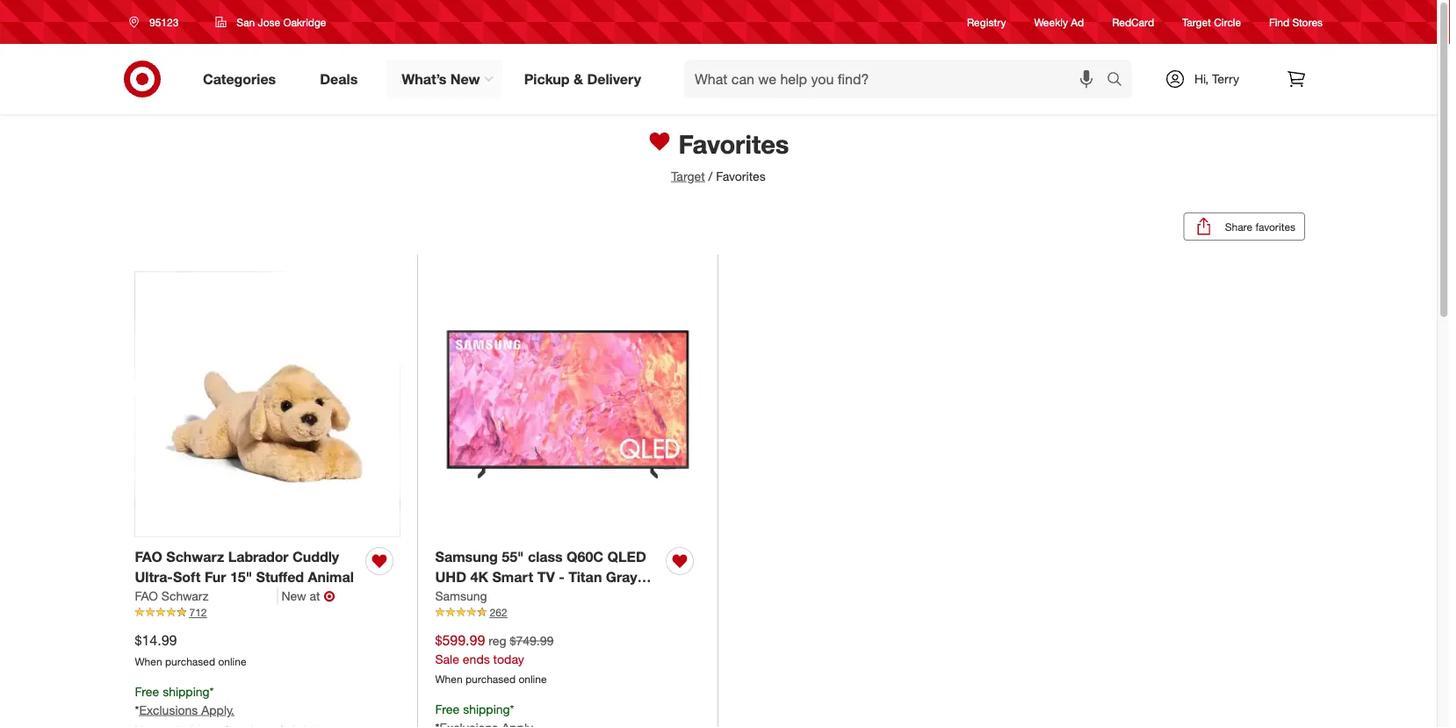 Task type: vqa. For each thing, say whether or not it's contained in the screenshot.
the Find
yes



Task type: describe. For each thing, give the bounding box(es) containing it.
san jose oakridge button
[[204, 6, 338, 38]]

samsung for samsung
[[435, 589, 487, 604]]

when inside $14.99 when purchased online
[[135, 656, 162, 669]]

$14.99
[[135, 632, 177, 650]]

fao schwarz
[[135, 589, 209, 604]]

qled
[[608, 549, 647, 566]]

(qn55q60c)
[[435, 589, 517, 606]]

weekly ad
[[1035, 15, 1085, 28]]

schwarz for fao schwarz
[[162, 589, 209, 604]]

pickup
[[524, 70, 570, 88]]

samsung 55" class q60c qled uhd 4k smart tv - titan gray (qn55q60c) link
[[435, 548, 660, 606]]

ends
[[463, 652, 490, 667]]

what's new
[[402, 70, 480, 88]]

free for fao schwarz labrador cuddly ultra-soft fur 15" stuffed animal
[[135, 684, 159, 700]]

samsung for samsung 55" class q60c qled uhd 4k smart tv - titan gray (qn55q60c)
[[435, 549, 498, 566]]

fao for fao schwarz labrador cuddly ultra-soft fur 15" stuffed animal
[[135, 549, 162, 566]]

target link
[[672, 168, 705, 183]]

at
[[310, 589, 320, 604]]

jose
[[258, 15, 280, 29]]

sale
[[435, 652, 460, 667]]

fao schwarz labrador cuddly ultra-soft fur 15" stuffed animal link
[[135, 548, 359, 588]]

target / favorites
[[672, 168, 766, 183]]

soft
[[173, 569, 201, 586]]

What can we help you find? suggestions appear below search field
[[685, 60, 1112, 98]]

redcard
[[1113, 15, 1155, 28]]

stores
[[1293, 15, 1323, 28]]

712
[[189, 606, 207, 620]]

schwarz for fao schwarz labrador cuddly ultra-soft fur 15" stuffed animal
[[166, 549, 224, 566]]

q60c
[[567, 549, 604, 566]]

deals
[[320, 70, 358, 88]]

hi,
[[1195, 71, 1209, 87]]

712 link
[[135, 605, 400, 621]]

animal
[[308, 569, 354, 586]]

gray
[[606, 569, 638, 586]]

samsung 55" class q60c qled uhd 4k smart tv - titan gray (qn55q60c)
[[435, 549, 647, 606]]

0 vertical spatial new
[[451, 70, 480, 88]]

target circle
[[1183, 15, 1242, 28]]

delivery
[[587, 70, 642, 88]]

find
[[1270, 15, 1290, 28]]

find stores
[[1270, 15, 1323, 28]]

0 horizontal spatial *
[[135, 703, 139, 718]]

4k
[[471, 569, 489, 586]]

weekly ad link
[[1035, 14, 1085, 30]]

0 vertical spatial favorites
[[672, 128, 790, 160]]

san jose oakridge
[[237, 15, 326, 29]]

when inside $599.99 reg $749.99 sale ends today when purchased online
[[435, 673, 463, 686]]

titan
[[569, 569, 602, 586]]

samsung link
[[435, 588, 487, 605]]

&
[[574, 70, 583, 88]]

categories link
[[188, 60, 298, 98]]

$14.99 when purchased online
[[135, 632, 247, 669]]

deals link
[[305, 60, 380, 98]]

/
[[709, 168, 713, 183]]

exclusions apply. link
[[139, 703, 234, 718]]

what's
[[402, 70, 447, 88]]

new inside new at ¬
[[282, 589, 306, 604]]

target circle link
[[1183, 14, 1242, 30]]

purchased inside $14.99 when purchased online
[[165, 656, 215, 669]]

search
[[1099, 72, 1142, 89]]

registry link
[[968, 14, 1007, 30]]

online inside $14.99 when purchased online
[[218, 656, 247, 669]]

262
[[490, 606, 508, 620]]

* for 4k
[[510, 702, 515, 717]]

circle
[[1215, 15, 1242, 28]]

reg
[[489, 634, 507, 649]]

shipping for fur
[[163, 684, 210, 700]]

fur
[[205, 569, 226, 586]]

* for fur
[[210, 684, 214, 700]]

1 vertical spatial favorites
[[716, 168, 766, 183]]

uhd
[[435, 569, 467, 586]]



Task type: locate. For each thing, give the bounding box(es) containing it.
0 horizontal spatial free
[[135, 684, 159, 700]]

share
[[1226, 220, 1253, 234]]

* up apply.
[[210, 684, 214, 700]]

class
[[528, 549, 563, 566]]

95123
[[149, 15, 179, 29]]

0 horizontal spatial online
[[218, 656, 247, 669]]

free inside free shipping * * exclusions apply.
[[135, 684, 159, 700]]

favorites up target / favorites
[[672, 128, 790, 160]]

weekly
[[1035, 15, 1069, 28]]

15"
[[230, 569, 252, 586]]

san
[[237, 15, 255, 29]]

share favorites button
[[1184, 213, 1306, 241]]

today
[[494, 652, 524, 667]]

samsung up 4k
[[435, 549, 498, 566]]

2 fao from the top
[[135, 589, 158, 604]]

0 vertical spatial target
[[1183, 15, 1212, 28]]

schwarz
[[166, 549, 224, 566], [162, 589, 209, 604]]

smart
[[492, 569, 534, 586]]

new
[[451, 70, 480, 88], [282, 589, 306, 604]]

1 horizontal spatial new
[[451, 70, 480, 88]]

favorites
[[1256, 220, 1296, 234]]

0 vertical spatial purchased
[[165, 656, 215, 669]]

0 horizontal spatial target
[[672, 168, 705, 183]]

when down sale at left
[[435, 673, 463, 686]]

$749.99
[[510, 634, 554, 649]]

1 fao from the top
[[135, 549, 162, 566]]

find stores link
[[1270, 14, 1323, 30]]

shipping
[[163, 684, 210, 700], [463, 702, 510, 717]]

0 vertical spatial online
[[218, 656, 247, 669]]

search button
[[1099, 60, 1142, 102]]

0 horizontal spatial shipping
[[163, 684, 210, 700]]

1 horizontal spatial *
[[210, 684, 214, 700]]

0 vertical spatial shipping
[[163, 684, 210, 700]]

hi, terry
[[1195, 71, 1240, 87]]

cuddly
[[293, 549, 339, 566]]

* down $14.99
[[135, 703, 139, 718]]

0 vertical spatial free
[[135, 684, 159, 700]]

fao schwarz link
[[135, 588, 278, 605]]

$599.99
[[435, 632, 485, 650]]

shipping for 4k
[[463, 702, 510, 717]]

purchased up free shipping * * exclusions apply. on the left of page
[[165, 656, 215, 669]]

free up exclusions at the bottom left
[[135, 684, 159, 700]]

new at ¬
[[282, 588, 335, 605]]

95123 button
[[118, 6, 197, 38]]

free
[[135, 684, 159, 700], [435, 702, 460, 717]]

new left at
[[282, 589, 306, 604]]

exclusions
[[139, 703, 198, 718]]

0 vertical spatial fao
[[135, 549, 162, 566]]

2 horizontal spatial *
[[510, 702, 515, 717]]

1 samsung from the top
[[435, 549, 498, 566]]

when
[[135, 656, 162, 669], [435, 673, 463, 686]]

free shipping * * exclusions apply.
[[135, 684, 234, 718]]

fao inside fao schwarz labrador cuddly ultra-soft fur 15" stuffed animal
[[135, 549, 162, 566]]

0 horizontal spatial when
[[135, 656, 162, 669]]

1 vertical spatial when
[[435, 673, 463, 686]]

samsung down uhd
[[435, 589, 487, 604]]

redcard link
[[1113, 14, 1155, 30]]

target left /
[[672, 168, 705, 183]]

1 vertical spatial purchased
[[466, 673, 516, 686]]

when down $14.99
[[135, 656, 162, 669]]

-
[[559, 569, 565, 586]]

stuffed
[[256, 569, 304, 586]]

¬
[[324, 588, 335, 605]]

fao schwarz labrador cuddly ultra-soft fur 15" stuffed animal
[[135, 549, 354, 586]]

free for samsung 55" class q60c qled uhd 4k smart tv - titan gray (qn55q60c)
[[435, 702, 460, 717]]

fao up ultra- on the bottom of page
[[135, 549, 162, 566]]

free shipping *
[[435, 702, 515, 717]]

registry
[[968, 15, 1007, 28]]

online down "today"
[[519, 673, 547, 686]]

schwarz down "soft"
[[162, 589, 209, 604]]

1 horizontal spatial purchased
[[466, 673, 516, 686]]

1 vertical spatial samsung
[[435, 589, 487, 604]]

1 vertical spatial fao
[[135, 589, 158, 604]]

1 vertical spatial new
[[282, 589, 306, 604]]

tv
[[538, 569, 555, 586]]

$599.99 reg $749.99 sale ends today when purchased online
[[435, 632, 554, 686]]

1 vertical spatial shipping
[[463, 702, 510, 717]]

1 horizontal spatial target
[[1183, 15, 1212, 28]]

1 horizontal spatial when
[[435, 673, 463, 686]]

pickup & delivery
[[524, 70, 642, 88]]

shipping down $599.99 reg $749.99 sale ends today when purchased online
[[463, 702, 510, 717]]

target for target circle
[[1183, 15, 1212, 28]]

purchased inside $599.99 reg $749.99 sale ends today when purchased online
[[466, 673, 516, 686]]

0 vertical spatial when
[[135, 656, 162, 669]]

target for target / favorites
[[672, 168, 705, 183]]

purchased
[[165, 656, 215, 669], [466, 673, 516, 686]]

what's new link
[[387, 60, 502, 98]]

labrador
[[228, 549, 289, 566]]

online up apply.
[[218, 656, 247, 669]]

shipping inside free shipping * * exclusions apply.
[[163, 684, 210, 700]]

online inside $599.99 reg $749.99 sale ends today when purchased online
[[519, 673, 547, 686]]

pickup & delivery link
[[509, 60, 664, 98]]

fao schwarz labrador cuddly ultra-soft fur 15" stuffed animal image
[[135, 272, 400, 538], [135, 272, 400, 538]]

2 samsung from the top
[[435, 589, 487, 604]]

free down sale at left
[[435, 702, 460, 717]]

ultra-
[[135, 569, 173, 586]]

purchased down ends
[[466, 673, 516, 686]]

schwarz up "soft"
[[166, 549, 224, 566]]

apply.
[[201, 703, 234, 718]]

1 horizontal spatial free
[[435, 702, 460, 717]]

categories
[[203, 70, 276, 88]]

favorites right /
[[716, 168, 766, 183]]

1 vertical spatial free
[[435, 702, 460, 717]]

0 horizontal spatial new
[[282, 589, 306, 604]]

fao down ultra- on the bottom of page
[[135, 589, 158, 604]]

shipping up exclusions apply. link on the left of the page
[[163, 684, 210, 700]]

terry
[[1213, 71, 1240, 87]]

55"
[[502, 549, 524, 566]]

262 link
[[435, 605, 701, 621]]

online
[[218, 656, 247, 669], [519, 673, 547, 686]]

oakridge
[[283, 15, 326, 29]]

1 vertical spatial target
[[672, 168, 705, 183]]

new right "what's"
[[451, 70, 480, 88]]

0 vertical spatial schwarz
[[166, 549, 224, 566]]

ad
[[1072, 15, 1085, 28]]

1 vertical spatial online
[[519, 673, 547, 686]]

fao for fao schwarz
[[135, 589, 158, 604]]

target
[[1183, 15, 1212, 28], [672, 168, 705, 183]]

* down "today"
[[510, 702, 515, 717]]

share favorites
[[1226, 220, 1296, 234]]

fao
[[135, 549, 162, 566], [135, 589, 158, 604]]

1 horizontal spatial online
[[519, 673, 547, 686]]

1 horizontal spatial shipping
[[463, 702, 510, 717]]

schwarz inside fao schwarz labrador cuddly ultra-soft fur 15" stuffed animal
[[166, 549, 224, 566]]

samsung inside the samsung 55" class q60c qled uhd 4k smart tv - titan gray (qn55q60c)
[[435, 549, 498, 566]]

samsung 55" class q60c qled uhd 4k smart tv - titan gray (qn55q60c) image
[[435, 272, 701, 538], [435, 272, 701, 538]]

0 vertical spatial samsung
[[435, 549, 498, 566]]

1 vertical spatial schwarz
[[162, 589, 209, 604]]

target left circle
[[1183, 15, 1212, 28]]

favorites
[[672, 128, 790, 160], [716, 168, 766, 183]]

0 horizontal spatial purchased
[[165, 656, 215, 669]]



